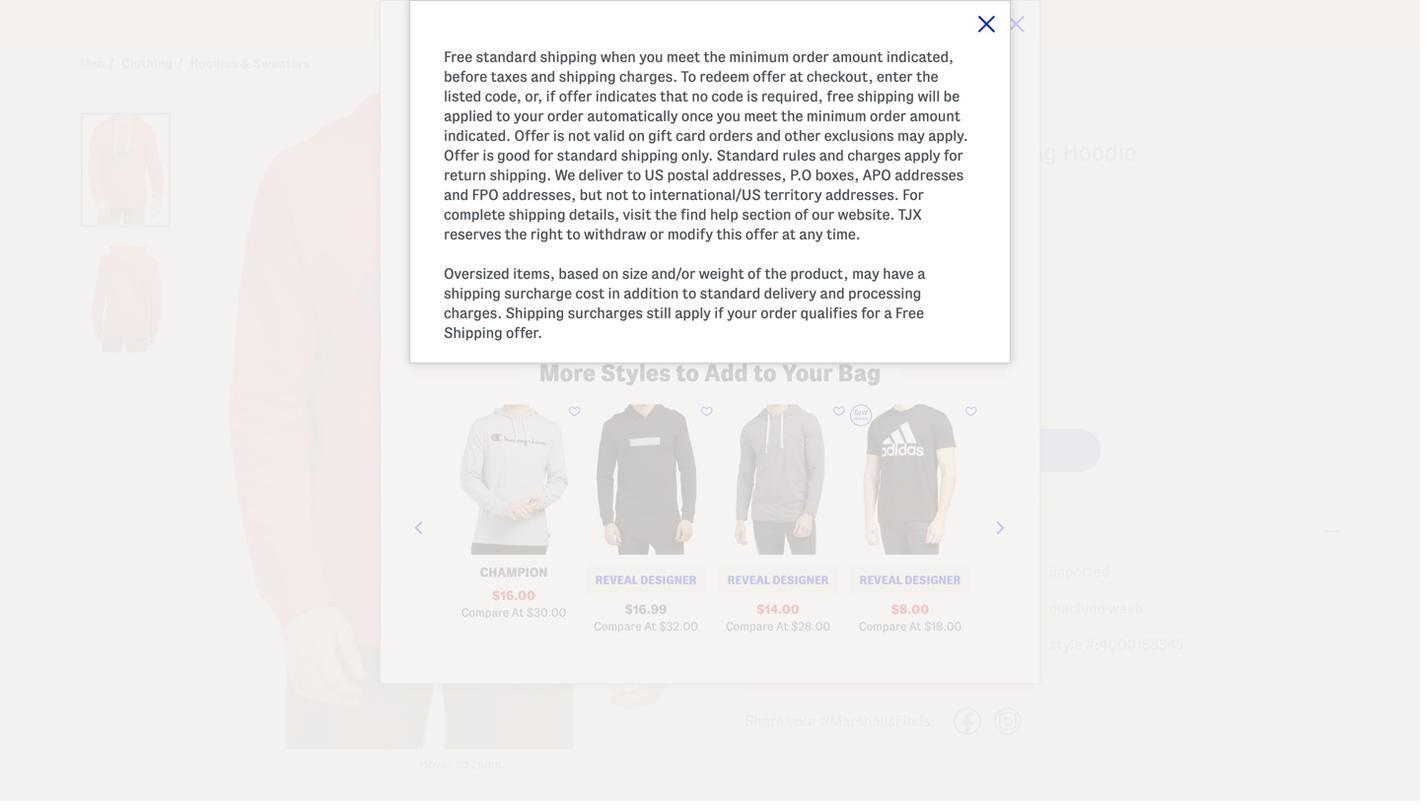 Task type: vqa. For each thing, say whether or not it's contained in the screenshot.
the top Bag
yes



Task type: locate. For each thing, give the bounding box(es) containing it.
satisfied
[[527, 424, 586, 440]]

on right down icon
[[832, 443, 848, 460]]

2 horizontal spatial on
[[832, 443, 848, 460]]

0 vertical spatial on
[[628, 128, 645, 144]]

you left had
[[508, 364, 532, 381]]

reserves
[[444, 226, 501, 243]]

reveal designer up 16.99
[[595, 575, 697, 587]]

revive long sleeve hoodie image
[[586, 405, 706, 555]]

compare inside the 'tommy hilfiger' main content
[[745, 217, 792, 230]]

offer.
[[506, 325, 542, 341]]

0 vertical spatial shipping
[[506, 305, 564, 321]]

designer up 16.99
[[640, 575, 697, 587]]

you down code
[[717, 108, 741, 124]]

size list box
[[745, 347, 1341, 392]]

0 vertical spatial tommy
[[745, 105, 852, 137]]

about
[[537, 502, 576, 519]]

0 horizontal spatial fleece
[[619, 210, 662, 226]]

1 horizontal spatial designer
[[772, 575, 829, 587]]

amount up checkout,
[[832, 49, 883, 65]]

2 click or press b to reveal designer element from the left
[[718, 565, 838, 595]]

us
[[644, 167, 664, 183]]

fleece down us
[[619, 210, 662, 226]]

shipping inside oversized items, based on size and/or weight of the product, may have a shipping surcharge cost in addition to standard delivery and processing charges. shipping surcharges still apply if your order qualifies for a free shipping offer.
[[444, 285, 501, 302]]

charges. down oversized
[[444, 305, 502, 321]]

1 horizontal spatial charges.
[[619, 69, 678, 85]]

reveal up 16.99
[[595, 575, 638, 587]]

to right the right
[[566, 226, 581, 243]]

$16.00 inside the 'tommy hilfiger' main content
[[804, 185, 864, 205]]

0 vertical spatial offer
[[514, 128, 550, 144]]

not down deliver in the top of the page
[[606, 187, 628, 203]]

apo
[[863, 167, 891, 183]]

1 horizontal spatial apply
[[904, 147, 940, 164]]

in right an
[[651, 463, 663, 479]]

1 click or press b to reveal designer element from the left
[[586, 565, 706, 595]]

and up standard at the top right of page
[[756, 128, 781, 144]]

0 vertical spatial return
[[444, 167, 486, 183]]

30.00
[[534, 607, 566, 620]]

0 vertical spatial amount
[[832, 49, 883, 65]]

1 horizontal spatial close dialog element
[[1008, 16, 1025, 33]]

2 horizontal spatial designer
[[905, 575, 961, 587]]

designer for 16.99
[[640, 575, 697, 587]]

at left "any"
[[782, 226, 796, 243]]

based
[[558, 266, 599, 282]]

0 vertical spatial if
[[444, 424, 454, 440]]

0 horizontal spatial meet
[[667, 49, 700, 65]]

1 horizontal spatial bag
[[929, 197, 956, 214]]

0 vertical spatial if
[[546, 88, 556, 105]]

of inside oversized items, based on size and/or weight of the product, may have a shipping surcharge cost in addition to standard delivery and processing charges. shipping surcharges still apply if your order qualifies for a free shipping offer.
[[748, 266, 761, 282]]

1 horizontal spatial or
[[650, 226, 664, 243]]

0 vertical spatial your
[[709, 49, 765, 77]]

3 designer from the left
[[905, 575, 961, 587]]

1 not from the left
[[444, 364, 468, 381]]

not left valid
[[568, 128, 590, 144]]

and inside oversized items, based on size and/or weight of the product, may have a shipping surcharge cost in addition to standard delivery and processing charges. shipping surcharges still apply if your order qualifies for a free shipping offer.
[[820, 285, 845, 302]]

banner
[[0, 0, 1420, 44]]

designer
[[640, 575, 697, 587], [772, 575, 829, 587], [905, 575, 961, 587]]

code
[[711, 88, 743, 105]]

compare inside 16.99 compare at 32.00
[[594, 621, 642, 633]]

in up surcharges
[[608, 285, 620, 302]]

close dialog element
[[978, 16, 995, 33], [1008, 16, 1025, 33]]

return inside free standard shipping when you meet the minimum order amount indicated, before taxes and shipping charges. to redeem offer at checkout, enter the listed code, or, if offer indicates that no code is required, free shipping will be applied to your order automatically once you meet the minimum order amount indicated. offer is not valid on gift card orders and other exclusions may apply. offer is good for standard shipping only. standard rules and charges apply for return shipping. we deliver to us postal addresses, p.o boxes, apo addresses and fpo addresses, but not to international/us territory addresses. for complete shipping details, visit the find help section of our website. tjx reserves the right to withdraw or modify this offer at any time.
[[444, 167, 486, 183]]

and up complete
[[444, 187, 469, 203]]

1 vertical spatial may
[[852, 266, 879, 282]]

view
[[892, 197, 926, 214]]

your inside oversized items, based on size and/or weight of the product, may have a shipping surcharge cost in addition to standard delivery and processing charges. shipping surcharges still apply if your order qualifies for a free shipping offer.
[[727, 305, 757, 321]]

1 vertical spatial m
[[759, 361, 770, 375]]

the left the right
[[505, 226, 527, 243]]

not
[[444, 364, 468, 381], [623, 364, 647, 381]]

3 click or press b to reveal designer element from the left
[[850, 565, 970, 595]]

1 vertical spatial in
[[563, 364, 576, 381]]

0 vertical spatial standard
[[476, 49, 537, 65]]

click or press b to reveal designer element up 14.00
[[718, 565, 838, 595]]

1 vertical spatial offer
[[559, 88, 592, 105]]

0 horizontal spatial or
[[528, 483, 543, 499]]

meet up orders
[[744, 108, 778, 124]]

0 vertical spatial hilfiger
[[859, 105, 984, 137]]

front
[[956, 564, 990, 580]]

may inside free standard shipping when you meet the minimum order amount indicated, before taxes and shipping charges. to redeem offer at checkout, enter the listed code, or, if offer indicates that no code is required, free shipping will be applied to your order automatically once you meet the minimum order amount indicated. offer is not valid on gift card orders and other exclusions may apply. offer is good for standard shipping only. standard rules and charges apply for return shipping. we deliver to us postal addresses, p.o boxes, apo addresses and fpo addresses, but not to international/us territory addresses. for complete shipping details, visit the find help section of our website. tjx reserves the right to withdraw or modify this offer at any time.
[[897, 128, 925, 144]]

addresses, down standard at the top right of page
[[712, 167, 787, 183]]

1 designer from the left
[[640, 575, 697, 587]]

m
[[581, 240, 594, 256], [759, 361, 770, 375]]

free shipping details dialog dialog containing free standard shipping when you meet the minimum order amount indicated, before taxes and shipping charges. to redeem offer at checkout, enter the listed code, or, if offer indicates that no code is required, free shipping will be applied to your order automatically once you meet the minimum order amount indicated. offer is not valid on gift card orders and other exclusions may apply. offer is good for standard shipping only. standard rules and charges apply for return shipping. we deliver to us postal addresses, p.o boxes, apo addresses and fpo addresses, but not to international/us territory addresses. for complete shipping details, visit the find help section of our website. tjx reserves the right to withdraw or modify this offer at any time.
[[409, 0, 1011, 521]]

0 vertical spatial or
[[650, 226, 664, 243]]

mountain logo graphic tee image
[[850, 405, 970, 555]]

a right have
[[917, 266, 925, 282]]

2 horizontal spatial standard
[[700, 285, 761, 302]]

of inside free standard shipping when you meet the minimum order amount indicated, before taxes and shipping charges. to redeem offer at checkout, enter the listed code, or, if offer indicates that no code is required, free shipping will be applied to your order automatically once you meet the minimum order amount indicated. offer is not valid on gift card orders and other exclusions may apply. offer is good for standard shipping only. standard rules and charges apply for return shipping. we deliver to us postal addresses, p.o boxes, apo addresses and fpo addresses, but not to international/us territory addresses. for complete shipping details, visit the find help section of our website. tjx reserves the right to withdraw or modify this offer at any time.
[[795, 207, 808, 223]]

if down weight
[[714, 305, 724, 321]]

hilfiger
[[859, 105, 984, 137], [628, 184, 720, 208]]

0 vertical spatial brushback
[[745, 140, 859, 165]]

for
[[903, 187, 924, 203]]

shipping
[[540, 49, 597, 65], [559, 69, 616, 85], [857, 88, 914, 105], [621, 147, 678, 164], [509, 207, 566, 223], [444, 285, 501, 302], [546, 483, 603, 499]]

nearest
[[785, 483, 836, 499]]

18.00
[[931, 621, 962, 633]]

taxes
[[491, 69, 527, 85]]

a left problem.
[[650, 364, 658, 381]]

international/us
[[649, 187, 761, 203]]

| left see
[[811, 98, 815, 114]]

0 horizontal spatial reveal
[[595, 575, 638, 587]]

styles
[[601, 360, 671, 386]]

free inside oversized items, based on size and/or weight of the product, may have a shipping surcharge cost in addition to standard delivery and processing charges. shipping surcharges still apply if your order qualifies for a free shipping offer.
[[895, 305, 924, 321]]

2 vertical spatial not
[[501, 424, 524, 440]]

0 horizontal spatial close dialog element
[[978, 16, 995, 33]]

surcharge
[[504, 285, 572, 302]]

2 horizontal spatial a
[[917, 266, 925, 282]]

compare down 16.99
[[594, 621, 642, 633]]

compare
[[745, 217, 792, 230], [544, 321, 592, 333], [461, 607, 509, 620], [594, 621, 642, 633], [726, 621, 774, 633], [859, 621, 907, 633]]

meet up "that"
[[667, 49, 700, 65]]

brushback inside the 'tommy hilfiger' main content
[[745, 140, 859, 165]]

1 horizontal spatial on
[[628, 128, 645, 144]]

/
[[108, 57, 115, 71], [177, 57, 183, 71]]

1 x from the left
[[978, 16, 986, 30]]

0 horizontal spatial a
[[650, 364, 658, 381]]

at inside champion 16.00 compare at 30.00
[[512, 607, 524, 620]]

1 horizontal spatial of
[[748, 266, 761, 282]]

or up more
[[528, 483, 543, 499]]

0 horizontal spatial free
[[444, 49, 472, 65]]

tommy inside 'free shipping details dialog' 'dialog'
[[544, 184, 623, 208]]

1 horizontal spatial amount
[[910, 108, 960, 124]]

and up qualifies
[[820, 285, 845, 302]]

0 vertical spatial apply
[[904, 147, 940, 164]]

1 horizontal spatial may
[[897, 128, 925, 144]]

if right 'slip.'
[[965, 443, 975, 460]]

0 horizontal spatial shipping
[[444, 325, 503, 341]]

1 reveal from the left
[[595, 575, 638, 587]]

click or press b to reveal designer element for 16.99
[[586, 565, 706, 595]]

1 horizontal spatial reveal
[[727, 575, 770, 587]]

slip.
[[933, 443, 961, 460]]

2 horizontal spatial |
[[811, 98, 815, 114]]

xl link
[[835, 347, 875, 387]]

order down delivery
[[761, 305, 797, 321]]

in
[[608, 285, 620, 302], [563, 364, 576, 381], [651, 463, 663, 479]]

may left apply.
[[897, 128, 925, 144]]

gift
[[648, 128, 672, 144]]

p.o
[[790, 167, 812, 183]]

compare inside champion 16.00 compare at 30.00
[[461, 607, 509, 620]]

mind?
[[579, 364, 620, 381]]

at up the required,
[[789, 69, 803, 85]]

be
[[943, 88, 960, 105]]

1 vertical spatial $16.00
[[544, 295, 605, 315]]

drawstring
[[937, 140, 1057, 165], [665, 210, 740, 226]]

marquee
[[0, 5, 1420, 44]]

return
[[444, 167, 486, 183], [883, 424, 925, 440], [630, 502, 673, 519]]

product,
[[790, 266, 849, 282]]

compare inside the $16.00 compare at $28
[[544, 321, 592, 333]]

1 horizontal spatial click or press b to reveal designer element
[[718, 565, 838, 595]]

red             | m qty:          1
[[544, 240, 594, 276]]

our
[[812, 207, 834, 223], [579, 502, 602, 519]]

hilfiger down postal
[[628, 184, 720, 208]]

bag right for
[[929, 197, 956, 214]]

purchase,
[[699, 424, 766, 440]]

1 vertical spatial return
[[883, 424, 925, 440]]

the up "item(s)"
[[852, 443, 874, 460]]

click or press b to reveal designer element
[[586, 565, 706, 595], [718, 565, 838, 595], [850, 565, 970, 595]]

at
[[789, 69, 803, 85], [782, 226, 796, 243]]

None submit
[[854, 429, 1101, 472]]

once
[[681, 108, 713, 124]]

the inside if you're not satisfied with your online purchase, don't hesitate to return it within 40 days of your order date, unless otherwise noted on the packing slip. if your purchase is eligible for an in store return, bring your item(s) and either your receipt or shipping confirmation email to your nearest marshalls location. to learn more about our full return policy,
[[852, 443, 874, 460]]

an
[[631, 463, 648, 479]]

free shipping details dialog dialog
[[320, 0, 1105, 685], [409, 0, 1011, 521]]

full
[[605, 502, 627, 519]]

charges.
[[619, 69, 678, 85], [444, 305, 502, 321]]

0 vertical spatial not
[[568, 128, 590, 144]]

the down the required,
[[781, 108, 803, 124]]

you right when
[[639, 49, 663, 65]]

m inside red             | m qty:          1
[[581, 240, 594, 256]]

for left an
[[608, 463, 628, 479]]

designer up sleeve,
[[772, 575, 829, 587]]

1 vertical spatial on
[[602, 266, 619, 282]]

drawstring down international/us at the top of the page
[[665, 210, 740, 226]]

at inside 16.99 compare at 32.00
[[644, 621, 656, 633]]

details up exclusions
[[843, 100, 886, 114]]

2 designer from the left
[[772, 575, 829, 587]]

designer up hood
[[905, 575, 961, 587]]

your right share
[[787, 713, 817, 730]]

at
[[512, 607, 524, 620], [644, 621, 656, 633], [776, 621, 788, 633], [909, 621, 921, 633]]

of down the $19.99 $16.00
[[795, 207, 808, 223]]

1 vertical spatial apply
[[675, 305, 711, 321]]

2 free shipping details dialog dialog from the left
[[409, 0, 1011, 521]]

1 vertical spatial tommy
[[544, 184, 623, 208]]

1 horizontal spatial in
[[608, 285, 620, 302]]

view bag link
[[842, 184, 1006, 227]]

at inside 14.00 compare at 28.00
[[776, 621, 788, 633]]

16.99
[[633, 603, 667, 617]]

brushback fleece drawstring hoodie image
[[200, 93, 725, 750], [84, 116, 168, 224], [414, 184, 509, 302], [84, 244, 168, 353]]

purchase
[[477, 463, 539, 479]]

addresses, down the shipping.
[[502, 187, 576, 203]]

or
[[650, 226, 664, 243], [528, 483, 543, 499]]

in right had
[[563, 364, 576, 381]]

2 not from the left
[[623, 364, 647, 381]]

2 horizontal spatial you
[[717, 108, 741, 124]]

on down the automatically
[[628, 128, 645, 144]]

1 vertical spatial a
[[884, 305, 892, 321]]

$16.00 down 'boxes,'
[[804, 185, 864, 205]]

0 horizontal spatial bag
[[838, 360, 881, 386]]

your left the xl
[[782, 360, 833, 386]]

free down processing
[[895, 305, 924, 321]]

reveal up the long
[[727, 575, 770, 587]]

for inside oversized items, based on size and/or weight of the product, may have a shipping surcharge cost in addition to standard delivery and processing charges. shipping surcharges still apply if your order qualifies for a free shipping offer.
[[861, 305, 881, 321]]

0 horizontal spatial charges.
[[444, 305, 502, 321]]

email
[[695, 483, 731, 499]]

offer up good
[[514, 128, 550, 144]]

compare inside 8.00 compare at 18.00
[[859, 621, 907, 633]]

share
[[745, 713, 784, 730]]

fleece
[[864, 140, 932, 165], [619, 210, 662, 226]]

on left size
[[602, 266, 619, 282]]

3 reveal designer from the left
[[860, 575, 961, 587]]

2 close dialog element from the left
[[1008, 16, 1025, 33]]

0 horizontal spatial offer
[[444, 147, 479, 164]]

your down or,
[[514, 108, 544, 124]]

compare for 16.99
[[594, 621, 642, 633]]

1 reveal designer from the left
[[595, 575, 697, 587]]

list item
[[980, 403, 1105, 631]]

0 vertical spatial meet
[[667, 49, 700, 65]]

2 x from the left
[[1008, 16, 1015, 30]]

color: list box
[[745, 274, 1341, 316]]

1 horizontal spatial if
[[714, 305, 724, 321]]

added to your bag!
[[594, 49, 826, 77]]

compare inside 14.00 compare at 28.00
[[726, 621, 774, 633]]

16.00
[[500, 589, 536, 603]]

tommy down deliver in the top of the page
[[544, 184, 623, 208]]

apply right still
[[675, 305, 711, 321]]

logo
[[870, 564, 898, 580]]

red image
[[748, 277, 773, 303]]

details inside the 'tommy hilfiger' main content
[[830, 520, 901, 543]]

click or press b to reveal designer element for 8.00
[[850, 565, 970, 595]]

store
[[667, 463, 702, 479]]

1 close dialog element from the left
[[978, 16, 995, 33]]

reveal designer
[[595, 575, 697, 587], [727, 575, 829, 587], [860, 575, 961, 587]]

for down processing
[[861, 305, 881, 321]]

at for 8.00
[[909, 621, 921, 633]]

0 horizontal spatial standard
[[476, 49, 537, 65]]

0 horizontal spatial on
[[602, 266, 619, 282]]

list item inside 'more styles to add to your bag' list
[[980, 403, 1105, 631]]

1 horizontal spatial meet
[[744, 108, 778, 124]]

designer for 14.00
[[772, 575, 829, 587]]

0 vertical spatial bag
[[929, 197, 956, 214]]

modify
[[667, 226, 713, 243]]

standard
[[476, 49, 537, 65], [557, 147, 618, 164], [700, 285, 761, 302]]

1 horizontal spatial x
[[1008, 16, 1015, 30]]

offer up the required,
[[753, 69, 786, 85]]

0 horizontal spatial if
[[546, 88, 556, 105]]

2 horizontal spatial click or press b to reveal designer element
[[850, 565, 970, 595]]

2 reveal from the left
[[727, 575, 770, 587]]

charges. inside free standard shipping when you meet the minimum order amount indicated, before taxes and shipping charges. to redeem offer at checkout, enter the listed code, or, if offer indicates that no code is required, free shipping will be applied to your order automatically once you meet the minimum order amount indicated. offer is not valid on gift card orders and other exclusions may apply. offer is good for standard shipping only. standard rules and charges apply for return shipping. we deliver to us postal addresses, p.o boxes, apo addresses and fpo addresses, but not to international/us territory addresses. for complete shipping details, visit the find help section of our website. tjx reserves the right to withdraw or modify this offer at any time.
[[619, 69, 678, 85]]

not inside if you're not satisfied with your online purchase, don't hesitate to return it within 40 days of your order date, unless otherwise noted on the packing slip. if your purchase is eligible for an in store return, bring your item(s) and either your receipt or shipping confirmation email to your nearest marshalls location. to learn more about our full return policy,
[[501, 424, 524, 440]]

or,
[[525, 88, 543, 105]]

bag right l
[[838, 360, 881, 386]]

help link
[[840, 214, 885, 233]]

apply.
[[928, 128, 968, 144]]

fleece inside the 'tommy hilfiger' main content
[[864, 140, 932, 165]]

and up or,
[[531, 69, 555, 85]]

free right got
[[575, 98, 605, 114]]

1 horizontal spatial m
[[759, 361, 770, 375]]

not what you had in mind? not a problem.
[[444, 364, 724, 381]]

m up 1
[[581, 240, 594, 256]]

|
[[678, 98, 682, 114], [811, 98, 815, 114], [573, 240, 578, 256]]

2 / from the left
[[177, 57, 183, 71]]

drawstring up addresses
[[937, 140, 1057, 165]]

0 vertical spatial fleece
[[864, 140, 932, 165]]

to inside free standard shipping when you meet the minimum order amount indicated, before taxes and shipping charges. to redeem offer at checkout, enter the listed code, or, if offer indicates that no code is required, free shipping will be applied to your order automatically once you meet the minimum order amount indicated. offer is not valid on gift card orders and other exclusions may apply. offer is good for standard shipping only. standard rules and charges apply for return shipping. we deliver to us postal addresses, p.o boxes, apo addresses and fpo addresses, but not to international/us territory addresses. for complete shipping details, visit the find help section of our website. tjx reserves the right to withdraw or modify this offer at any time.
[[681, 69, 696, 85]]

to right "hover"
[[456, 758, 468, 772]]

apply inside oversized items, based on size and/or weight of the product, may have a shipping surcharge cost in addition to standard delivery and processing charges. shipping surcharges still apply if your order qualifies for a free shipping offer.
[[675, 305, 711, 321]]

1 vertical spatial shipping
[[444, 325, 503, 341]]

code
[[715, 98, 748, 114]]

hoodie inside the 'tommy hilfiger' main content
[[1063, 140, 1137, 165]]

order down with
[[595, 443, 632, 460]]

1 free shipping details dialog dialog from the left
[[320, 0, 1105, 685]]

offer down indicated. at the top of page
[[444, 147, 479, 164]]

0 vertical spatial $16.00
[[804, 185, 864, 205]]

1 horizontal spatial minimum
[[806, 108, 866, 124]]

0 horizontal spatial reveal designer
[[595, 575, 697, 587]]

order
[[792, 49, 829, 65], [547, 108, 584, 124], [870, 108, 906, 124], [761, 305, 797, 321], [595, 443, 632, 460]]

or down the visit
[[650, 226, 664, 243]]

amount
[[832, 49, 883, 65], [910, 108, 960, 124]]

qualifies
[[800, 305, 858, 321]]

0 vertical spatial in
[[608, 285, 620, 302]]

your down bring
[[751, 483, 782, 499]]

reveal designer for 14.00
[[727, 575, 829, 587]]

item(s)
[[828, 463, 875, 479]]

0 horizontal spatial brushback
[[544, 210, 616, 226]]

2 vertical spatial of
[[544, 443, 558, 460]]

1 horizontal spatial if
[[965, 443, 975, 460]]

2 horizontal spatial reveal designer
[[860, 575, 961, 587]]

addresses,
[[712, 167, 787, 183], [502, 187, 576, 203]]

3 reveal from the left
[[860, 575, 902, 587]]

0 horizontal spatial click or press b to reveal designer element
[[586, 565, 706, 595]]

brand
[[827, 564, 866, 580]]

valid
[[594, 128, 625, 144]]

of down satisfied at the left bottom of the page
[[544, 443, 558, 460]]

you got free shipping! | use code ship89 | see details
[[520, 98, 888, 114]]

may
[[897, 128, 925, 144], [852, 266, 879, 282]]

standard up taxes
[[476, 49, 537, 65]]

compare for 8.00
[[859, 621, 907, 633]]

at down 8.00
[[909, 621, 921, 633]]

compare down drawstring
[[859, 621, 907, 633]]

0 horizontal spatial |
[[573, 240, 578, 256]]

shipping down the enter at the top right of page
[[857, 88, 914, 105]]

1 vertical spatial hoodie
[[743, 210, 789, 226]]

hesitate
[[807, 424, 862, 440]]

offer right or,
[[559, 88, 592, 105]]

tommy
[[745, 105, 852, 137], [544, 184, 623, 208]]

1 horizontal spatial you
[[639, 49, 663, 65]]

order right you
[[547, 108, 584, 124]]

if
[[444, 424, 454, 440], [965, 443, 975, 460]]

you
[[520, 98, 544, 114]]

2 vertical spatial free
[[895, 305, 924, 321]]

1 vertical spatial details
[[830, 520, 901, 543]]

return up the 'packing'
[[883, 424, 925, 440]]

the left "find"
[[655, 207, 677, 223]]

details,
[[569, 207, 620, 223]]

1 horizontal spatial return
[[630, 502, 673, 519]]

or inside free standard shipping when you meet the minimum order amount indicated, before taxes and shipping charges. to redeem offer at checkout, enter the listed code, or, if offer indicates that no code is required, free shipping will be applied to your order automatically once you meet the minimum order amount indicated. offer is not valid on gift card orders and other exclusions may apply. offer is good for standard shipping only. standard rules and charges apply for return shipping. we deliver to us postal addresses, p.o boxes, apo addresses and fpo addresses, but not to international/us territory addresses. for complete shipping details, visit the find help section of our website. tjx reserves the right to withdraw or modify this offer at any time.
[[650, 226, 664, 243]]

reveal for 14.00
[[727, 575, 770, 587]]

0 horizontal spatial m
[[581, 240, 594, 256]]

1 vertical spatial bag
[[838, 360, 881, 386]]

our left the full
[[579, 502, 602, 519]]

card
[[676, 128, 706, 144]]

0 vertical spatial drawstring
[[937, 140, 1057, 165]]

| right red
[[573, 240, 578, 256]]

at down 14.00
[[776, 621, 788, 633]]

our up "any"
[[812, 207, 834, 223]]

reveal for 16.99
[[595, 575, 638, 587]]

reveal designer for 16.99
[[595, 575, 697, 587]]

2 reveal designer from the left
[[727, 575, 829, 587]]

at inside 8.00 compare at 18.00
[[909, 621, 921, 633]]

hoodies & sweaters link
[[190, 56, 310, 71]]

to
[[676, 49, 704, 77], [681, 69, 696, 85], [444, 502, 459, 519]]

to down return,
[[734, 483, 748, 499]]

1 / from the left
[[108, 57, 115, 71]]

charges. inside oversized items, based on size and/or weight of the product, may have a shipping surcharge cost in addition to standard delivery and processing charges. shipping surcharges still apply if your order qualifies for a free shipping offer.
[[444, 305, 502, 321]]

website.
[[838, 207, 895, 223]]

1 horizontal spatial $16.00
[[804, 185, 864, 205]]

on inside if you're not satisfied with your online purchase, don't hesitate to return it within 40 days of your order date, unless otherwise noted on the packing slip. if your purchase is eligible for an in store return, bring your item(s) and either your receipt or shipping confirmation email to your nearest marshalls location. to learn more about our full return policy,
[[832, 443, 848, 460]]

compare down 16.00
[[461, 607, 509, 620]]

a down processing
[[884, 305, 892, 321]]

shipping inside if you're not satisfied with your online purchase, don't hesitate to return it within 40 days of your order date, unless otherwise noted on the packing slip. if your purchase is eligible for an in store return, bring your item(s) and either your receipt or shipping confirmation email to your nearest marshalls location. to learn more about our full return policy,
[[546, 483, 603, 499]]

0 vertical spatial m
[[581, 240, 594, 256]]

either
[[906, 463, 946, 479]]

compare for $16.00
[[544, 321, 592, 333]]

0 vertical spatial hoodie
[[1063, 140, 1137, 165]]

apply inside free standard shipping when you meet the minimum order amount indicated, before taxes and shipping charges. to redeem offer at checkout, enter the listed code, or, if offer indicates that no code is required, free shipping will be applied to your order automatically once you meet the minimum order amount indicated. offer is not valid on gift card orders and other exclusions may apply. offer is good for standard shipping only. standard rules and charges apply for return shipping. we deliver to us postal addresses, p.o boxes, apo addresses and fpo addresses, but not to international/us territory addresses. for complete shipping details, visit the find help section of our website. tjx reserves the right to withdraw or modify this offer at any time.
[[904, 147, 940, 164]]

have
[[883, 266, 914, 282]]

to down code,
[[496, 108, 510, 124]]

0 horizontal spatial our
[[579, 502, 602, 519]]

and down the 'packing'
[[878, 463, 903, 479]]

more styles to add to your bag list
[[320, 403, 1105, 654]]



Task type: describe. For each thing, give the bounding box(es) containing it.
the up will
[[916, 69, 938, 85]]

eligible
[[557, 463, 605, 479]]

confirmation
[[606, 483, 692, 499]]

&
[[240, 57, 250, 71]]

charges
[[847, 147, 901, 164]]

the up redeem
[[704, 49, 726, 65]]

our inside free standard shipping when you meet the minimum order amount indicated, before taxes and shipping charges. to redeem offer at checkout, enter the listed code, or, if offer indicates that no code is required, free shipping will be applied to your order automatically once you meet the minimum order amount indicated. offer is not valid on gift card orders and other exclusions may apply. offer is good for standard shipping only. standard rules and charges apply for return shipping. we deliver to us postal addresses, p.o boxes, apo addresses and fpo addresses, but not to international/us territory addresses. for complete shipping details, visit the find help section of our website. tjx reserves the right to withdraw or modify this offer at any time.
[[812, 207, 834, 223]]

close dialog element for 'free shipping details dialog' 'dialog' containing free standard shipping when you meet the minimum order amount indicated, before taxes and shipping charges. to redeem offer at checkout, enter the listed code, or, if offer indicates that no code is required, free shipping will be applied to your order automatically once you meet the minimum order amount indicated. offer is not valid on gift card orders and other exclusions may apply. offer is good for standard shipping only. standard rules and charges apply for return shipping. we deliver to us postal addresses, p.o boxes, apo addresses and fpo addresses, but not to international/us territory addresses. for complete shipping details, visit the find help section of our website. tjx reserves the right to withdraw or modify this offer at any time.
[[978, 16, 995, 33]]

boxes,
[[815, 167, 859, 183]]

0 horizontal spatial you
[[508, 364, 532, 381]]

32.00
[[666, 621, 698, 633]]

1 vertical spatial addresses,
[[502, 187, 576, 203]]

order inside oversized items, based on size and/or weight of the product, may have a shipping surcharge cost in addition to standard delivery and processing charges. shipping surcharges still apply if your order qualifies for a free shipping offer.
[[761, 305, 797, 321]]

only.
[[681, 147, 713, 164]]

0 horizontal spatial in
[[563, 364, 576, 381]]

is inside if you're not satisfied with your online purchase, don't hesitate to return it within 40 days of your order date, unless otherwise noted on the packing slip. if your purchase is eligible for an in store return, bring your item(s) and either your receipt or shipping confirmation email to your nearest marshalls location. to learn more about our full return policy,
[[542, 463, 554, 479]]

is down indicated. at the top of page
[[483, 147, 494, 164]]

trim,
[[791, 564, 824, 580]]

may inside oversized items, based on size and/or weight of the product, may have a shipping surcharge cost in addition to standard delivery and processing charges. shipping surcharges still apply if your order qualifies for a free shipping offer.
[[852, 266, 879, 282]]

1 vertical spatial you
[[717, 108, 741, 124]]

marshalls
[[840, 483, 905, 499]]

1 vertical spatial offer
[[444, 147, 479, 164]]

drawstring
[[827, 601, 900, 617]]

don't
[[769, 424, 803, 440]]

left chest logo stretch jersey drawstring hoodie image
[[718, 405, 838, 555]]

$19.99
[[745, 185, 800, 205]]

date,
[[635, 443, 670, 460]]

your inside free standard shipping when you meet the minimum order amount indicated, before taxes and shipping charges. to redeem offer at checkout, enter the listed code, or, if offer indicates that no code is required, free shipping will be applied to your order automatically once you meet the minimum order amount indicated. offer is not valid on gift card orders and other exclusions may apply. offer is good for standard shipping only. standard rules and charges apply for return shipping. we deliver to us postal addresses, p.o boxes, apo addresses and fpo addresses, but not to international/us territory addresses. for complete shipping details, visit the find help section of our website. tjx reserves the right to withdraw or modify this offer at any time.
[[514, 108, 544, 124]]

0 vertical spatial offer
[[753, 69, 786, 85]]

0 horizontal spatial if
[[444, 424, 454, 440]]

1 vertical spatial brushback
[[544, 210, 616, 226]]

to left us
[[627, 167, 641, 183]]

1 vertical spatial drawstring
[[665, 210, 740, 226]]

find
[[680, 207, 707, 223]]

will
[[918, 88, 940, 105]]

reveal designer for 8.00
[[860, 575, 961, 587]]

tommy inside main content
[[745, 105, 852, 137]]

1 horizontal spatial standard
[[557, 147, 618, 164]]

packing
[[877, 443, 930, 460]]

it
[[929, 424, 939, 440]]

days
[[510, 443, 541, 460]]

l
[[807, 361, 813, 375]]

product details
[[745, 520, 901, 543]]

shipping up us
[[621, 147, 678, 164]]

and up 'boxes,'
[[819, 147, 844, 164]]

m inside size list box
[[759, 361, 770, 375]]

help
[[861, 218, 885, 230]]

shipping up the right
[[509, 207, 566, 223]]

0 vertical spatial at
[[789, 69, 803, 85]]

your down within
[[444, 463, 474, 479]]

free shipping details dialog dialog containing added to your bag!
[[320, 0, 1105, 685]]

in inside oversized items, based on size and/or weight of the product, may have a shipping surcharge cost in addition to standard delivery and processing charges. shipping surcharges still apply if your order qualifies for a free shipping offer.
[[608, 285, 620, 302]]

tommy hilfiger brushback fleece drawstring hoodie inside the 'tommy hilfiger' main content
[[745, 105, 1137, 165]]

more
[[500, 502, 533, 519]]

style
[[1049, 637, 1082, 653]]

hoodie inside 'free shipping details dialog' 'dialog'
[[743, 210, 789, 226]]

1 horizontal spatial |
[[678, 98, 682, 114]]

for inside if you're not satisfied with your online purchase, don't hesitate to return it within 40 days of your order date, unless otherwise noted on the packing slip. if your purchase is eligible for an in store return, bring your item(s) and either your receipt or shipping confirmation email to your nearest marshalls location. to learn more about our full return policy,
[[608, 463, 628, 479]]

redeem
[[700, 69, 750, 85]]

to inside main content
[[456, 758, 468, 772]]

your up the eligible
[[561, 443, 592, 460]]

hood
[[904, 601, 937, 617]]

share your #marshallsfinds:
[[745, 713, 936, 730]]

or inside if you're not satisfied with your online purchase, don't hesitate to return it within 40 days of your order date, unless otherwise noted on the packing slip. if your purchase is eligible for an in store return, bring your item(s) and either your receipt or shipping confirmation email to your nearest marshalls location. to learn more about our full return policy,
[[528, 483, 543, 499]]

close dialog element for 'free shipping details dialog' 'dialog' containing added to your bag!
[[1008, 16, 1025, 33]]

required,
[[761, 88, 823, 105]]

0 vertical spatial addresses,
[[712, 167, 787, 183]]

hover to zoom.
[[419, 758, 506, 772]]

order up exclusions
[[870, 108, 906, 124]]

before
[[444, 69, 487, 85]]

14.00 compare at 28.00
[[726, 603, 830, 633]]

compare for 14.00
[[726, 621, 774, 633]]

click or press b to reveal designer element for 14.00
[[718, 565, 838, 595]]

on inside free standard shipping when you meet the minimum order amount indicated, before taxes and shipping charges. to redeem offer at checkout, enter the listed code, or, if offer indicates that no code is required, free shipping will be applied to your order automatically once you meet the minimum order amount indicated. offer is not valid on gift card orders and other exclusions may apply. offer is good for standard shipping only. standard rules and charges apply for return shipping. we deliver to us postal addresses, p.o boxes, apo addresses and fpo addresses, but not to international/us territory addresses. for complete shipping details, visit the find help section of our website. tjx reserves the right to withdraw or modify this offer at any time.
[[628, 128, 645, 144]]

1 horizontal spatial shipping
[[506, 305, 564, 321]]

to up the visit
[[632, 187, 646, 203]]

your inside the 'tommy hilfiger' main content
[[787, 713, 817, 730]]

1 vertical spatial hilfiger
[[628, 184, 720, 208]]

and inside if you're not satisfied with your online purchase, don't hesitate to return it within 40 days of your order date, unless otherwise noted on the packing slip. if your purchase is eligible for an in store return, bring your item(s) and either your receipt or shipping confirmation email to your nearest marshalls location. to learn more about our full return policy,
[[878, 463, 903, 479]]

view bag
[[892, 197, 956, 214]]

to inside oversized items, based on size and/or weight of the product, may have a shipping surcharge cost in addition to standard delivery and processing charges. shipping surcharges still apply if your order qualifies for a free shipping offer.
[[682, 285, 696, 302]]

checkout,
[[807, 69, 873, 85]]

machine wash
[[1049, 601, 1143, 617]]

your up the date,
[[622, 424, 652, 440]]

product
[[745, 520, 825, 543]]

shipping left when
[[540, 49, 597, 65]]

| inside red             | m qty:          1
[[573, 240, 578, 256]]

keep
[[873, 252, 907, 269]]

men / clothing / hoodies & sweaters
[[79, 57, 310, 71]]

tommy hilfiger main content
[[0, 44, 1420, 802]]

territory
[[764, 187, 822, 203]]

indicates
[[595, 88, 657, 105]]

1 horizontal spatial not
[[568, 128, 590, 144]]

to left the add
[[676, 360, 699, 386]]

shipping!
[[608, 98, 674, 114]]

1 vertical spatial tommy hilfiger brushback fleece drawstring hoodie
[[544, 184, 789, 226]]

your up nearest
[[795, 463, 825, 479]]

addresses
[[895, 167, 964, 183]]

0 horizontal spatial your
[[709, 49, 765, 77]]

at for 16.99
[[644, 621, 656, 633]]

ribbed  trim, brand logo graphic front
[[745, 564, 990, 580]]

for down apply.
[[944, 147, 963, 164]]

1 vertical spatial fleece
[[619, 210, 662, 226]]

product details link
[[745, 502, 1341, 562]]

x for 'close dialog' element for 'free shipping details dialog' 'dialog' containing added to your bag!
[[1008, 16, 1015, 30]]

none submit inside the 'tommy hilfiger' main content
[[854, 429, 1101, 472]]

graphic
[[902, 564, 952, 580]]

what
[[471, 364, 504, 381]]

deliver
[[579, 167, 624, 183]]

keep shopping
[[873, 252, 975, 269]]

is right code
[[747, 88, 758, 105]]

is down got
[[553, 128, 564, 144]]

0 vertical spatial you
[[639, 49, 663, 65]]

designer for 8.00
[[905, 575, 961, 587]]

on inside oversized items, based on size and/or weight of the product, may have a shipping surcharge cost in addition to standard delivery and processing charges. shipping surcharges still apply if your order qualifies for a free shipping offer.
[[602, 266, 619, 282]]

1 horizontal spatial offer
[[514, 128, 550, 144]]

added
[[594, 49, 671, 77]]

free
[[826, 88, 854, 105]]

online
[[655, 424, 696, 440]]

that
[[660, 88, 688, 105]]

1 vertical spatial at
[[782, 226, 796, 243]]

indicated.
[[444, 128, 511, 144]]

for right good
[[534, 147, 553, 164]]

rules
[[782, 147, 816, 164]]

of inside if you're not satisfied with your online purchase, don't hesitate to return it within 40 days of your order date, unless otherwise noted on the packing slip. if your purchase is eligible for an in store return, bring your item(s) and either your receipt or shipping confirmation email to your nearest marshalls location. to learn more about our full return policy,
[[544, 443, 558, 460]]

free inside free standard shipping when you meet the minimum order amount indicated, before taxes and shipping charges. to redeem offer at checkout, enter the listed code, or, if offer indicates that no code is required, free shipping will be applied to your order automatically once you meet the minimum order amount indicated. offer is not valid on gift card orders and other exclusions may apply. offer is good for standard shipping only. standard rules and charges apply for return shipping. we deliver to us postal addresses, p.o boxes, apo addresses and fpo addresses, but not to international/us territory addresses. for complete shipping details, visit the find help section of our website. tjx reserves the right to withdraw or modify this offer at any time.
[[444, 49, 472, 65]]

the inside oversized items, based on size and/or weight of the product, may have a shipping surcharge cost in addition to standard delivery and processing charges. shipping surcharges still apply if your order qualifies for a free shipping offer.
[[765, 266, 787, 282]]

long sleeve, drawstring hood
[[745, 601, 937, 617]]

main navigation
[[0, 0, 1420, 5]]

drawstring inside the 'tommy hilfiger' main content
[[937, 140, 1057, 165]]

0 vertical spatial a
[[917, 266, 925, 282]]

2 horizontal spatial return
[[883, 424, 925, 440]]

if inside free standard shipping when you meet the minimum order amount indicated, before taxes and shipping charges. to redeem offer at checkout, enter the listed code, or, if offer indicates that no code is required, free shipping will be applied to your order automatically once you meet the minimum order amount indicated. offer is not valid on gift card orders and other exclusions may apply. offer is good for standard shipping only. standard rules and charges apply for return shipping. we deliver to us postal addresses, p.o boxes, apo addresses and fpo addresses, but not to international/us territory addresses. for complete shipping details, visit the find help section of our website. tjx reserves the right to withdraw or modify this offer at any time.
[[546, 88, 556, 105]]

hilfiger inside main content
[[859, 105, 984, 137]]

to up the 'packing'
[[865, 424, 880, 440]]

down image
[[815, 456, 828, 464]]

1 vertical spatial amount
[[910, 108, 960, 124]]

order inside if you're not satisfied with your online purchase, don't hesitate to return it within 40 days of your order date, unless otherwise noted on the packing slip. if your purchase is eligible for an in store return, bring your item(s) and either your receipt or shipping confirmation email to your nearest marshalls location. to learn more about our full return policy,
[[595, 443, 632, 460]]

to inside if you're not satisfied with your online purchase, don't hesitate to return it within 40 days of your order date, unless otherwise noted on the packing slip. if your purchase is eligible for an in store return, bring your item(s) and either your receipt or shipping confirmation email to your nearest marshalls location. to learn more about our full return policy,
[[444, 502, 459, 519]]

28.00
[[798, 621, 830, 633]]

order up checkout,
[[792, 49, 829, 65]]

16.99 compare at 32.00
[[594, 603, 698, 633]]

1 vertical spatial your
[[782, 360, 833, 386]]

our inside if you're not satisfied with your online purchase, don't hesitate to return it within 40 days of your order date, unless otherwise noted on the packing slip. if your purchase is eligible for an in store return, bring your item(s) and either your receipt or shipping confirmation email to your nearest marshalls location. to learn more about our full return policy,
[[579, 502, 602, 519]]

imported
[[1049, 564, 1110, 580]]

you have spent $89 or more and have earned free shipping element
[[450, 136, 970, 143]]

time.
[[826, 226, 861, 243]]

to right the add
[[753, 360, 777, 386]]

withdraw
[[584, 226, 646, 243]]

policy,
[[676, 502, 720, 519]]

$19.99 $16.00
[[745, 185, 864, 205]]

up image
[[815, 438, 828, 447]]

details inside you got free shipping! | use code ship89 | see details
[[843, 100, 886, 114]]

if you're not satisfied with your online purchase, don't hesitate to return it within 40 days of your order date, unless otherwise noted on the packing slip. if your purchase is eligible for an in store return, bring your item(s) and either your receipt or shipping confirmation email to your nearest marshalls location. to learn more about our full return policy,
[[444, 424, 975, 519]]

noted
[[790, 443, 829, 460]]

shipping down when
[[559, 69, 616, 85]]

x for 'close dialog' element related to 'free shipping details dialog' 'dialog' containing free standard shipping when you meet the minimum order amount indicated, before taxes and shipping charges. to redeem offer at checkout, enter the listed code, or, if offer indicates that no code is required, free shipping will be applied to your order automatically once you meet the minimum order amount indicated. offer is not valid on gift card orders and other exclusions may apply. offer is good for standard shipping only. standard rules and charges apply for return shipping. we deliver to us postal addresses, p.o boxes, apo addresses and fpo addresses, but not to international/us territory addresses. for complete shipping details, visit the find help section of our website. tjx reserves the right to withdraw or modify this offer at any time.
[[978, 16, 986, 30]]

2 vertical spatial return
[[630, 502, 673, 519]]

1 vertical spatial meet
[[744, 108, 778, 124]]

ribbed
[[745, 564, 788, 580]]

addition
[[624, 285, 679, 302]]

size
[[622, 266, 648, 282]]

middleweight chest logo jersey hoodie image
[[454, 405, 574, 555]]

when
[[600, 49, 636, 65]]

indicated,
[[886, 49, 954, 65]]

1 vertical spatial free
[[575, 98, 605, 114]]

had
[[535, 364, 560, 381]]

standard inside oversized items, based on size and/or weight of the product, may have a shipping surcharge cost in addition to standard delivery and processing charges. shipping surcharges still apply if your order qualifies for a free shipping offer.
[[700, 285, 761, 302]]

at for 14.00
[[776, 621, 788, 633]]

your up learn
[[444, 483, 474, 499]]

$16.00 inside the $16.00 compare at $28
[[544, 295, 605, 315]]

wash
[[1108, 601, 1143, 617]]

champion 16.00 compare at 30.00
[[461, 566, 566, 620]]

bag!
[[770, 49, 826, 77]]

fpo
[[472, 187, 499, 203]]

more styles to add to your bag
[[539, 360, 881, 386]]

long
[[745, 601, 773, 617]]

0 horizontal spatial minimum
[[729, 49, 789, 65]]

style #:4000158345
[[1049, 637, 1184, 653]]

1 vertical spatial not
[[606, 187, 628, 203]]

and/or
[[651, 266, 696, 282]]

plus image
[[1323, 531, 1341, 533]]

#:4000158345
[[1085, 637, 1184, 653]]

complete
[[444, 207, 505, 223]]

use
[[686, 98, 711, 114]]

color:
[[745, 250, 785, 267]]

2 vertical spatial offer
[[745, 226, 779, 243]]

in inside if you're not satisfied with your online purchase, don't hesitate to return it within 40 days of your order date, unless otherwise noted on the packing slip. if your purchase is eligible for an in store return, bring your item(s) and either your receipt or shipping confirmation email to your nearest marshalls location. to learn more about our full return policy,
[[651, 463, 663, 479]]

1
[[577, 259, 583, 276]]

men link
[[79, 56, 104, 71]]

if inside oversized items, based on size and/or weight of the product, may have a shipping surcharge cost in addition to standard delivery and processing charges. shipping surcharges still apply if your order qualifies for a free shipping offer.
[[714, 305, 724, 321]]

see
[[819, 100, 841, 114]]

unless
[[673, 443, 716, 460]]

reveal for 8.00
[[860, 575, 902, 587]]



